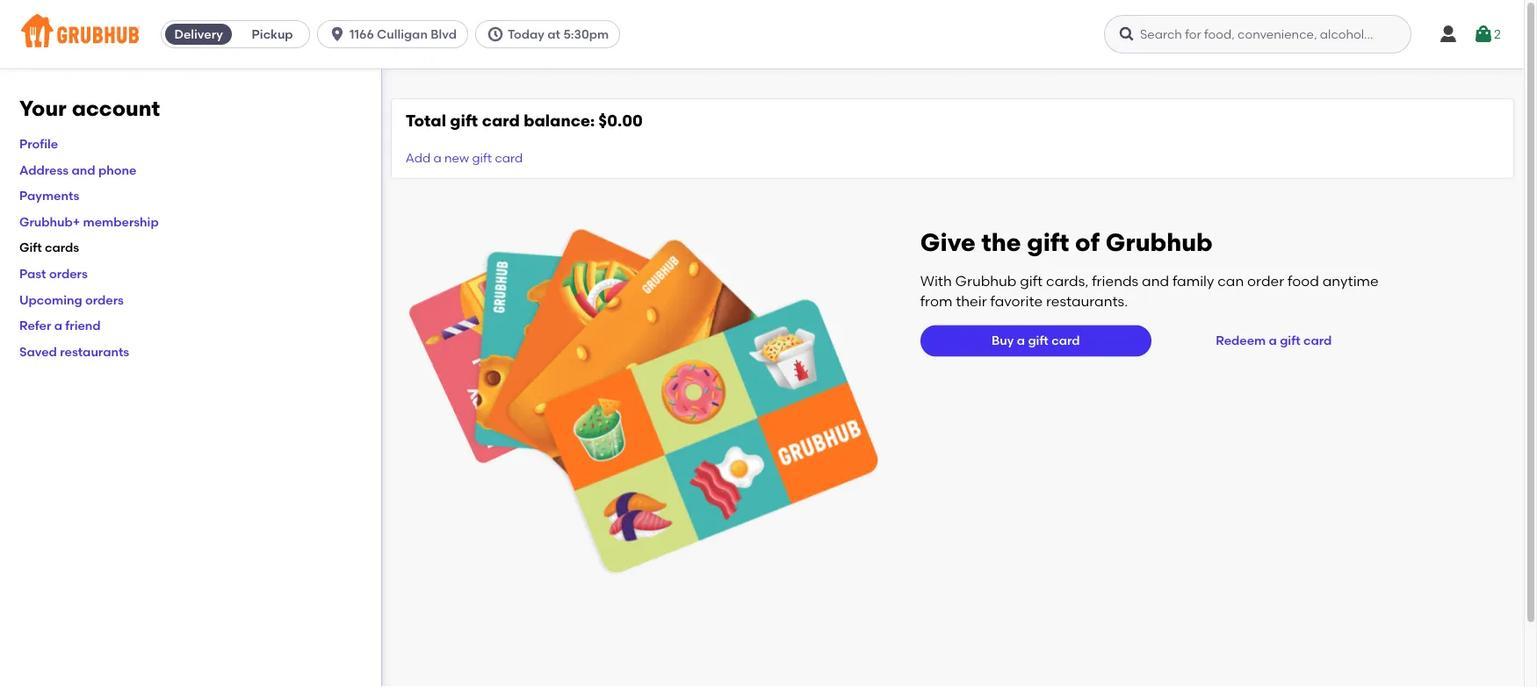Task type: vqa. For each thing, say whether or not it's contained in the screenshot.
2nd Cheese
no



Task type: describe. For each thing, give the bounding box(es) containing it.
a for redeem
[[1269, 334, 1277, 348]]

address
[[19, 162, 69, 177]]

can
[[1218, 273, 1244, 290]]

family
[[1173, 273, 1215, 290]]

anytime
[[1323, 273, 1379, 290]]

1 horizontal spatial svg image
[[1118, 25, 1136, 43]]

refer a friend
[[19, 318, 101, 333]]

gift for redeem a gift card
[[1280, 334, 1301, 348]]

grubhub+ membership link
[[19, 214, 159, 229]]

total
[[406, 111, 446, 130]]

a for refer
[[54, 318, 62, 333]]

saved restaurants
[[19, 344, 129, 359]]

delivery button
[[162, 20, 236, 48]]

gift up add a new gift card
[[450, 111, 478, 130]]

pickup button
[[236, 20, 309, 48]]

grubhub+
[[19, 214, 80, 229]]

profile
[[19, 136, 58, 151]]

payments link
[[19, 188, 79, 203]]

$0.00
[[599, 111, 643, 130]]

1166
[[350, 27, 374, 42]]

give
[[921, 228, 976, 257]]

past orders
[[19, 266, 88, 281]]

culligan
[[377, 27, 428, 42]]

main navigation navigation
[[0, 0, 1524, 69]]

phone
[[98, 162, 136, 177]]

Search for food, convenience, alcohol... search field
[[1104, 15, 1412, 54]]

the
[[982, 228, 1021, 257]]

add a new gift card
[[406, 151, 523, 166]]

their
[[956, 293, 987, 310]]

2
[[1495, 27, 1501, 42]]

gift cards link
[[19, 240, 79, 255]]

buy a gift card link
[[921, 325, 1152, 357]]

food
[[1288, 273, 1320, 290]]

2 horizontal spatial svg image
[[1438, 24, 1459, 45]]

gift cards
[[19, 240, 79, 255]]

refer a friend link
[[19, 318, 101, 333]]

restaurants.
[[1046, 293, 1128, 310]]

blvd
[[431, 27, 457, 42]]

new
[[445, 151, 469, 166]]

card down the restaurants.
[[1052, 334, 1080, 348]]

upcoming orders link
[[19, 292, 124, 307]]

today at 5:30pm button
[[475, 20, 628, 48]]

payments
[[19, 188, 79, 203]]



Task type: locate. For each thing, give the bounding box(es) containing it.
address and phone link
[[19, 162, 136, 177]]

past orders link
[[19, 266, 88, 281]]

0 horizontal spatial svg image
[[487, 25, 504, 43]]

orders
[[49, 266, 88, 281], [85, 292, 124, 307]]

refer
[[19, 318, 51, 333]]

1 horizontal spatial svg image
[[1474, 24, 1495, 45]]

gift for give the gift of grubhub
[[1027, 228, 1070, 257]]

at
[[548, 27, 561, 42]]

saved restaurants link
[[19, 344, 129, 359]]

and left phone
[[72, 162, 95, 177]]

a left 'new'
[[434, 151, 442, 166]]

orders up friend
[[85, 292, 124, 307]]

1 horizontal spatial grubhub
[[1106, 228, 1213, 257]]

with grubhub gift cards, friends and family can order food anytime from their favorite restaurants.
[[921, 273, 1379, 310]]

gift left of
[[1027, 228, 1070, 257]]

orders for past orders
[[49, 266, 88, 281]]

svg image for 2
[[1474, 24, 1495, 45]]

2 button
[[1474, 18, 1501, 50]]

a
[[434, 151, 442, 166], [54, 318, 62, 333], [1017, 334, 1025, 348], [1269, 334, 1277, 348]]

gift inside with grubhub gift cards, friends and family can order food anytime from their favorite restaurants.
[[1020, 273, 1043, 290]]

profile link
[[19, 136, 58, 151]]

buy
[[992, 334, 1014, 348]]

grubhub up with grubhub gift cards, friends and family can order food anytime from their favorite restaurants.
[[1106, 228, 1213, 257]]

gift card image
[[409, 227, 878, 577]]

0 horizontal spatial svg image
[[329, 25, 346, 43]]

cards,
[[1046, 273, 1089, 290]]

cards
[[45, 240, 79, 255]]

gift for with grubhub gift cards, friends and family can order food anytime from their favorite restaurants.
[[1020, 273, 1043, 290]]

account
[[72, 96, 160, 121]]

a right the redeem
[[1269, 334, 1277, 348]]

balance:
[[524, 111, 595, 130]]

upcoming orders
[[19, 292, 124, 307]]

give the gift of grubhub
[[921, 228, 1213, 257]]

card down total gift card balance: $0.00
[[495, 151, 523, 166]]

from
[[921, 293, 953, 310]]

orders up upcoming orders link
[[49, 266, 88, 281]]

1 vertical spatial and
[[1142, 273, 1169, 290]]

1 horizontal spatial and
[[1142, 273, 1169, 290]]

card
[[482, 111, 520, 130], [495, 151, 523, 166], [1052, 334, 1080, 348], [1304, 334, 1332, 348]]

a for buy
[[1017, 334, 1025, 348]]

redeem a gift card
[[1216, 334, 1332, 348]]

redeem a gift card button
[[1209, 325, 1339, 357]]

buy a gift card
[[992, 334, 1080, 348]]

0 horizontal spatial and
[[72, 162, 95, 177]]

gift
[[19, 240, 42, 255]]

gift
[[450, 111, 478, 130], [472, 151, 492, 166], [1027, 228, 1070, 257], [1020, 273, 1043, 290], [1028, 334, 1049, 348], [1280, 334, 1301, 348]]

grubhub up their
[[956, 273, 1017, 290]]

gift up 'favorite'
[[1020, 273, 1043, 290]]

past
[[19, 266, 46, 281]]

your account
[[19, 96, 160, 121]]

favorite
[[991, 293, 1043, 310]]

order
[[1248, 273, 1285, 290]]

add
[[406, 151, 431, 166]]

1166 culligan blvd button
[[317, 20, 475, 48]]

gift right the buy
[[1028, 334, 1049, 348]]

a for add
[[434, 151, 442, 166]]

0 vertical spatial and
[[72, 162, 95, 177]]

svg image inside the today at 5:30pm button
[[487, 25, 504, 43]]

card up add a new gift card
[[482, 111, 520, 130]]

gift inside button
[[1280, 334, 1301, 348]]

address and phone
[[19, 162, 136, 177]]

a right refer
[[54, 318, 62, 333]]

0 vertical spatial orders
[[49, 266, 88, 281]]

a inside button
[[1269, 334, 1277, 348]]

gift right the redeem
[[1280, 334, 1301, 348]]

0 horizontal spatial grubhub
[[956, 273, 1017, 290]]

svg image
[[1474, 24, 1495, 45], [487, 25, 504, 43]]

card inside button
[[1304, 334, 1332, 348]]

1166 culligan blvd
[[350, 27, 457, 42]]

total gift card balance: $0.00
[[406, 111, 643, 130]]

restaurants
[[60, 344, 129, 359]]

svg image inside 2 button
[[1474, 24, 1495, 45]]

grubhub+ membership
[[19, 214, 159, 229]]

a right the buy
[[1017, 334, 1025, 348]]

with
[[921, 273, 952, 290]]

redeem
[[1216, 334, 1266, 348]]

1 vertical spatial grubhub
[[956, 273, 1017, 290]]

today at 5:30pm
[[508, 27, 609, 42]]

orders for upcoming orders
[[85, 292, 124, 307]]

and
[[72, 162, 95, 177], [1142, 273, 1169, 290]]

pickup
[[252, 27, 293, 42]]

and inside with grubhub gift cards, friends and family can order food anytime from their favorite restaurants.
[[1142, 273, 1169, 290]]

your
[[19, 96, 67, 121]]

saved
[[19, 344, 57, 359]]

grubhub
[[1106, 228, 1213, 257], [956, 273, 1017, 290]]

friends
[[1092, 273, 1139, 290]]

grubhub inside with grubhub gift cards, friends and family can order food anytime from their favorite restaurants.
[[956, 273, 1017, 290]]

membership
[[83, 214, 159, 229]]

gift right 'new'
[[472, 151, 492, 166]]

5:30pm
[[564, 27, 609, 42]]

svg image inside 1166 culligan blvd button
[[329, 25, 346, 43]]

svg image for today at 5:30pm
[[487, 25, 504, 43]]

gift for buy a gift card
[[1028, 334, 1049, 348]]

and left family
[[1142, 273, 1169, 290]]

friend
[[65, 318, 101, 333]]

delivery
[[174, 27, 223, 42]]

of
[[1076, 228, 1100, 257]]

1 vertical spatial orders
[[85, 292, 124, 307]]

0 vertical spatial grubhub
[[1106, 228, 1213, 257]]

today
[[508, 27, 545, 42]]

card down food
[[1304, 334, 1332, 348]]

upcoming
[[19, 292, 82, 307]]

svg image
[[1438, 24, 1459, 45], [329, 25, 346, 43], [1118, 25, 1136, 43]]



